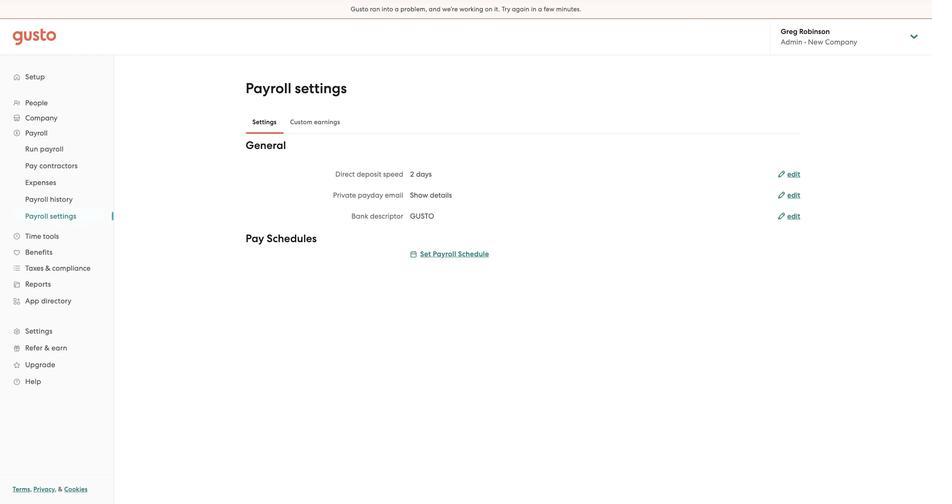 Task type: locate. For each thing, give the bounding box(es) containing it.
reports link
[[8, 277, 105, 292]]

settings inside 'link'
[[25, 327, 52, 336]]

1 horizontal spatial pay
[[246, 232, 264, 245]]

0 vertical spatial settings
[[295, 80, 347, 97]]

payroll up run
[[25, 129, 48, 137]]

2 a from the left
[[538, 5, 542, 13]]

settings inside button
[[252, 119, 277, 126]]

terms link
[[13, 486, 30, 494]]

pay contractors
[[25, 162, 78, 170]]

setup
[[25, 73, 45, 81]]

privacy link
[[33, 486, 55, 494]]

a
[[395, 5, 399, 13], [538, 5, 542, 13]]

custom
[[290, 119, 312, 126]]

terms , privacy , & cookies
[[13, 486, 88, 494]]

payroll up time
[[25, 212, 48, 221]]

pay for pay schedules
[[246, 232, 264, 245]]

upgrade
[[25, 361, 55, 369]]

bank descriptor
[[351, 212, 403, 221]]

0 vertical spatial &
[[45, 264, 50, 273]]

set payroll schedule
[[420, 250, 489, 259]]

refer & earn link
[[8, 341, 105, 356]]

0 horizontal spatial ,
[[30, 486, 32, 494]]

edit for details
[[787, 191, 800, 200]]

1 edit button from the top
[[778, 170, 800, 180]]

and
[[429, 5, 441, 13]]

0 vertical spatial edit
[[787, 170, 800, 179]]

company right new
[[825, 38, 857, 46]]

gusto
[[351, 5, 368, 13]]

0 horizontal spatial company
[[25, 114, 57, 122]]

it.
[[494, 5, 500, 13]]

& left cookies button
[[58, 486, 63, 494]]

working
[[460, 5, 483, 13]]

people button
[[8, 95, 105, 111]]

1 vertical spatial pay
[[246, 232, 264, 245]]

,
[[30, 486, 32, 494], [55, 486, 56, 494]]

home image
[[13, 28, 56, 45]]

settings
[[252, 119, 277, 126], [25, 327, 52, 336]]

taxes
[[25, 264, 44, 273]]

1 vertical spatial edit
[[787, 191, 800, 200]]

robinson
[[799, 27, 830, 36]]

details
[[430, 191, 452, 200]]

a right into
[[395, 5, 399, 13]]

payroll settings
[[246, 80, 347, 97], [25, 212, 76, 221]]

& right taxes on the bottom of page
[[45, 264, 50, 273]]

edit for days
[[787, 170, 800, 179]]

1 vertical spatial edit button
[[778, 191, 800, 201]]

compliance
[[52, 264, 91, 273]]

a right in
[[538, 5, 542, 13]]

try
[[502, 5, 510, 13]]

schedule
[[458, 250, 489, 259]]

2 list from the top
[[0, 141, 113, 225]]

1 edit from the top
[[787, 170, 800, 179]]

payroll button
[[8, 126, 105, 141]]

app directory
[[25, 297, 71, 306]]

greg
[[781, 27, 798, 36]]

pay schedules
[[246, 232, 317, 245]]

, left privacy
[[30, 486, 32, 494]]

pay down run
[[25, 162, 38, 170]]

0 horizontal spatial payroll settings
[[25, 212, 76, 221]]

0 horizontal spatial pay
[[25, 162, 38, 170]]

payroll
[[40, 145, 64, 153]]

bank
[[351, 212, 368, 221]]

company button
[[8, 111, 105, 126]]

1 horizontal spatial a
[[538, 5, 542, 13]]

2
[[410, 170, 414, 179]]

1 vertical spatial settings
[[50, 212, 76, 221]]

1 , from the left
[[30, 486, 32, 494]]

company
[[825, 38, 857, 46], [25, 114, 57, 122]]

0 vertical spatial company
[[825, 38, 857, 46]]

1 horizontal spatial settings
[[252, 119, 277, 126]]

2 edit button from the top
[[778, 191, 800, 201]]

settings up custom earnings button
[[295, 80, 347, 97]]

1 vertical spatial company
[[25, 114, 57, 122]]

reports
[[25, 280, 51, 289]]

0 vertical spatial pay
[[25, 162, 38, 170]]

2 edit from the top
[[787, 191, 800, 200]]

1 horizontal spatial ,
[[55, 486, 56, 494]]

edit
[[787, 170, 800, 179], [787, 191, 800, 200], [787, 212, 800, 221]]

0 vertical spatial payroll settings
[[246, 80, 347, 97]]

0 horizontal spatial settings
[[25, 327, 52, 336]]

settings down history in the top left of the page
[[50, 212, 76, 221]]

payroll right set on the left of page
[[433, 250, 456, 259]]

2 vertical spatial edit
[[787, 212, 800, 221]]

time tools
[[25, 232, 59, 241]]

settings up general
[[252, 119, 277, 126]]

custom earnings button
[[283, 112, 347, 132]]

benefits
[[25, 248, 53, 257]]

pay inside 'gusto navigation' element
[[25, 162, 38, 170]]

1 list from the top
[[0, 95, 113, 390]]

private payday email
[[333, 191, 403, 200]]

new
[[808, 38, 823, 46]]

1 horizontal spatial payroll settings
[[246, 80, 347, 97]]

company inside "dropdown button"
[[25, 114, 57, 122]]

, left cookies button
[[55, 486, 56, 494]]

3 edit button from the top
[[778, 212, 800, 222]]

payroll settings down payroll history
[[25, 212, 76, 221]]

email
[[385, 191, 403, 200]]

payroll
[[246, 80, 291, 97], [25, 129, 48, 137], [25, 195, 48, 204], [25, 212, 48, 221], [433, 250, 456, 259]]

pay
[[25, 162, 38, 170], [246, 232, 264, 245]]

& inside dropdown button
[[45, 264, 50, 273]]

direct deposit speed
[[335, 170, 403, 179]]

show details
[[410, 191, 452, 200]]

payroll settings up "custom"
[[246, 80, 347, 97]]

list
[[0, 95, 113, 390], [0, 141, 113, 225]]

refer & earn
[[25, 344, 67, 353]]

pay contractors link
[[15, 158, 105, 174]]

payroll inside the settings tab panel
[[433, 250, 456, 259]]

0 vertical spatial edit button
[[778, 170, 800, 180]]

1 horizontal spatial company
[[825, 38, 857, 46]]

gusto ran into a problem, and we're working on it. try again in a few minutes.
[[351, 5, 581, 13]]

payroll down expenses
[[25, 195, 48, 204]]

settings tab panel
[[246, 139, 800, 271]]

time
[[25, 232, 41, 241]]

edit button
[[778, 170, 800, 180], [778, 191, 800, 201], [778, 212, 800, 222]]

1 vertical spatial settings
[[25, 327, 52, 336]]

1 vertical spatial &
[[44, 344, 50, 353]]

0 vertical spatial settings
[[252, 119, 277, 126]]

1 vertical spatial payroll settings
[[25, 212, 76, 221]]

pay inside the settings tab panel
[[246, 232, 264, 245]]

cookies
[[64, 486, 88, 494]]

list containing people
[[0, 95, 113, 390]]

2 vertical spatial edit button
[[778, 212, 800, 222]]

settings up refer
[[25, 327, 52, 336]]

payroll history link
[[15, 192, 105, 207]]

payroll up settings button
[[246, 80, 291, 97]]

company down people
[[25, 114, 57, 122]]

&
[[45, 264, 50, 273], [44, 344, 50, 353], [58, 486, 63, 494]]

in
[[531, 5, 537, 13]]

into
[[382, 5, 393, 13]]

0 horizontal spatial settings
[[50, 212, 76, 221]]

0 horizontal spatial a
[[395, 5, 399, 13]]

pay left schedules
[[246, 232, 264, 245]]

2 , from the left
[[55, 486, 56, 494]]

& left earn
[[44, 344, 50, 353]]

settings
[[295, 80, 347, 97], [50, 212, 76, 221]]

gusto
[[410, 212, 434, 221]]

taxes & compliance button
[[8, 261, 105, 276]]



Task type: vqa. For each thing, say whether or not it's contained in the screenshot.
Year (yyyy) field
no



Task type: describe. For each thing, give the bounding box(es) containing it.
deposit
[[357, 170, 381, 179]]

tools
[[43, 232, 59, 241]]

custom earnings
[[290, 119, 340, 126]]

descriptor
[[370, 212, 403, 221]]

app
[[25, 297, 39, 306]]

settings inside payroll settings link
[[50, 212, 76, 221]]

days
[[416, 170, 432, 179]]

3 edit from the top
[[787, 212, 800, 221]]

help link
[[8, 374, 105, 390]]

settings link
[[8, 324, 105, 339]]

run payroll
[[25, 145, 64, 153]]

run
[[25, 145, 38, 153]]

upgrade link
[[8, 358, 105, 373]]

few
[[544, 5, 555, 13]]

earn
[[51, 344, 67, 353]]

•
[[804, 38, 806, 46]]

app directory link
[[8, 294, 105, 309]]

benefits link
[[8, 245, 105, 260]]

earnings
[[314, 119, 340, 126]]

payroll inside dropdown button
[[25, 129, 48, 137]]

direct
[[335, 170, 355, 179]]

payday
[[358, 191, 383, 200]]

1 a from the left
[[395, 5, 399, 13]]

we're
[[442, 5, 458, 13]]

setup link
[[8, 69, 105, 84]]

time tools button
[[8, 229, 105, 244]]

pay for pay contractors
[[25, 162, 38, 170]]

cookies button
[[64, 485, 88, 495]]

show
[[410, 191, 428, 200]]

history
[[50, 195, 73, 204]]

payroll settings link
[[15, 209, 105, 224]]

on
[[485, 5, 493, 13]]

& for earn
[[44, 344, 50, 353]]

edit button for details
[[778, 191, 800, 201]]

expenses link
[[15, 175, 105, 190]]

& for compliance
[[45, 264, 50, 273]]

again
[[512, 5, 529, 13]]

payroll history
[[25, 195, 73, 204]]

payroll settings inside "list"
[[25, 212, 76, 221]]

1 horizontal spatial settings
[[295, 80, 347, 97]]

gusto navigation element
[[0, 55, 113, 404]]

ran
[[370, 5, 380, 13]]

greg robinson admin • new company
[[781, 27, 857, 46]]

terms
[[13, 486, 30, 494]]

company inside greg robinson admin • new company
[[825, 38, 857, 46]]

minutes.
[[556, 5, 581, 13]]

payroll settings tab list
[[246, 111, 800, 134]]

run payroll link
[[15, 142, 105, 157]]

2 days
[[410, 170, 432, 179]]

help
[[25, 378, 41, 386]]

edit button for days
[[778, 170, 800, 180]]

contractors
[[39, 162, 78, 170]]

refer
[[25, 344, 43, 353]]

directory
[[41, 297, 71, 306]]

privacy
[[33, 486, 55, 494]]

set
[[420, 250, 431, 259]]

speed
[[383, 170, 403, 179]]

settings button
[[246, 112, 283, 132]]

set payroll schedule link
[[410, 250, 489, 259]]

list containing run payroll
[[0, 141, 113, 225]]

admin
[[781, 38, 803, 46]]

problem,
[[401, 5, 427, 13]]

general
[[246, 139, 286, 152]]

expenses
[[25, 179, 56, 187]]

people
[[25, 99, 48, 107]]

2 vertical spatial &
[[58, 486, 63, 494]]

schedules
[[267, 232, 317, 245]]

taxes & compliance
[[25, 264, 91, 273]]

private
[[333, 191, 356, 200]]



